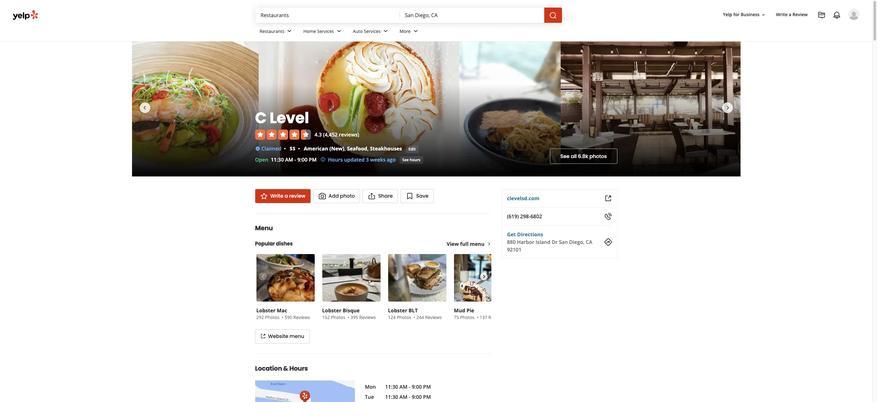 Task type: vqa. For each thing, say whether or not it's contained in the screenshot.


Task type: locate. For each thing, give the bounding box(es) containing it.
a inside write a review link
[[789, 12, 792, 18]]

write left review
[[776, 12, 788, 18]]

reviews right 395
[[359, 314, 376, 320]]

reviews right '590'
[[294, 314, 310, 320]]

mud
[[454, 307, 465, 314]]

2 11:30 am - 9:00 pm from the top
[[385, 393, 431, 400]]

see left hours
[[402, 157, 409, 162]]

claimed
[[262, 145, 281, 152]]

lobster up 124
[[388, 307, 407, 314]]

share
[[378, 192, 393, 200]]

24 chevron down v2 image left auto at top left
[[335, 27, 343, 35]]

auto
[[353, 28, 363, 34]]

1 horizontal spatial see
[[561, 153, 570, 160]]

website menu link
[[255, 329, 310, 343]]

0 vertical spatial hours
[[328, 156, 343, 163]]

level
[[270, 107, 309, 128]]

24 chevron down v2 image
[[286, 27, 293, 35], [382, 27, 390, 35]]

photos inside lobster bisque 152 photos
[[331, 314, 346, 320]]

1 vertical spatial -
[[409, 383, 411, 390]]

photos down the 'blt'
[[397, 314, 411, 320]]

0 horizontal spatial none field
[[261, 12, 395, 19]]

0 horizontal spatial services
[[317, 28, 334, 34]]

lobster inside lobster blt 124 photos
[[388, 307, 407, 314]]

0 vertical spatial write
[[776, 12, 788, 18]]

24 chevron down v2 image right restaurants
[[286, 27, 293, 35]]

write inside write a review link
[[270, 192, 283, 200]]

reviews
[[294, 314, 310, 320], [359, 314, 376, 320], [425, 314, 442, 320], [489, 314, 505, 320]]

services inside home services link
[[317, 28, 334, 34]]

16 chevron down v2 image
[[761, 12, 766, 17]]

photos down pie
[[460, 314, 475, 320]]

popular
[[255, 240, 275, 247]]

0 vertical spatial 9:00
[[298, 156, 308, 163]]

weeks
[[370, 156, 386, 163]]

hours right &
[[289, 364, 308, 373]]

1 horizontal spatial a
[[789, 12, 792, 18]]

add photo link
[[313, 189, 360, 203]]

lobster up 152
[[322, 307, 342, 314]]

services inside "auto services" link
[[364, 28, 381, 34]]

2 lobster from the left
[[322, 307, 342, 314]]

1 horizontal spatial 24 chevron down v2 image
[[412, 27, 420, 35]]

photos inside "mud pie 75 photos"
[[460, 314, 475, 320]]

american (new) link
[[304, 145, 345, 152]]

photo of c level - san diego, ca, us. seafood pasta image
[[460, 42, 561, 176]]

2 photos from the left
[[331, 314, 346, 320]]

lobster for lobster blt
[[388, 307, 407, 314]]

3 photos from the left
[[397, 314, 411, 320]]

1 vertical spatial hours
[[289, 364, 308, 373]]

get directions link
[[507, 231, 543, 238]]

3 reviews from the left
[[425, 314, 442, 320]]

services right auto at top left
[[364, 28, 381, 34]]

more link
[[395, 23, 425, 41]]

services
[[317, 28, 334, 34], [364, 28, 381, 34]]

1 horizontal spatial lobster
[[322, 307, 342, 314]]

1 reviews from the left
[[294, 314, 310, 320]]

1 vertical spatial 11:30
[[385, 383, 398, 390]]

16 info v2 image
[[321, 157, 326, 162]]

1 lobster from the left
[[256, 307, 276, 314]]

4.3 (4,452 reviews)
[[315, 131, 359, 138]]

menu inside website menu link
[[290, 333, 304, 340]]

write a review link
[[774, 9, 811, 20]]

next image
[[724, 104, 732, 111], [481, 273, 488, 280]]

0 horizontal spatial 24 chevron down v2 image
[[335, 27, 343, 35]]

24 chevron down v2 image inside home services link
[[335, 27, 343, 35]]

2 reviews from the left
[[359, 314, 376, 320]]

9:00 for mon
[[412, 383, 422, 390]]

see
[[561, 153, 570, 160], [402, 157, 409, 162]]

write a review link
[[255, 189, 311, 203]]

11:30 am - 9:00 pm
[[385, 383, 431, 390], [385, 393, 431, 400]]

edit button
[[406, 145, 419, 153]]

1 vertical spatial 9:00
[[412, 383, 422, 390]]

see for see hours
[[402, 157, 409, 162]]

business categories element
[[255, 23, 860, 41]]

6802
[[531, 213, 542, 220]]

lobster inside lobster mac 292 photos
[[256, 307, 276, 314]]

hours
[[328, 156, 343, 163], [289, 364, 308, 373]]

photos right 152
[[331, 314, 346, 320]]

11:30
[[271, 156, 284, 163], [385, 383, 398, 390], [385, 393, 398, 400]]

1 vertical spatial am
[[400, 383, 408, 390]]

1 24 chevron down v2 image from the left
[[286, 27, 293, 35]]

search image
[[550, 12, 557, 19]]

pie
[[467, 307, 474, 314]]

yelp
[[723, 12, 733, 18]]

1 horizontal spatial 24 chevron down v2 image
[[382, 27, 390, 35]]

24 chevron down v2 image right auto services
[[382, 27, 390, 35]]

a inside write a review link
[[285, 192, 288, 200]]

dr
[[552, 239, 558, 246]]

None search field
[[256, 8, 564, 23]]

am for tue
[[400, 393, 408, 400]]

american
[[304, 145, 328, 152]]

1 services from the left
[[317, 28, 334, 34]]

0 horizontal spatial a
[[285, 192, 288, 200]]

lobster for lobster bisque
[[322, 307, 342, 314]]

2 vertical spatial pm
[[423, 393, 431, 400]]

, up 3
[[367, 145, 369, 152]]

hours
[[410, 157, 421, 162]]

3
[[366, 156, 369, 163]]

diego,
[[569, 239, 585, 246]]

photo of c level - san diego, ca, us. image
[[259, 42, 460, 176]]

Near text field
[[405, 12, 540, 19]]

Find text field
[[261, 12, 395, 19]]

write right the 24 star v2 icon
[[270, 192, 283, 200]]

lobster inside lobster bisque 152 photos
[[322, 307, 342, 314]]

reviews right 244
[[425, 314, 442, 320]]

None field
[[261, 12, 395, 19], [405, 12, 540, 19]]

photos inside lobster blt 124 photos
[[397, 314, 411, 320]]

tue
[[365, 393, 374, 400]]

3 lobster from the left
[[388, 307, 407, 314]]

1 vertical spatial pm
[[423, 383, 431, 390]]

1 photos from the left
[[265, 314, 280, 320]]

photos down mac
[[265, 314, 280, 320]]

previous image
[[141, 104, 148, 111]]

menu
[[470, 240, 485, 247], [290, 333, 304, 340]]

restaurants
[[260, 28, 285, 34]]

mon
[[365, 383, 376, 390]]

2 services from the left
[[364, 28, 381, 34]]

notifications image
[[833, 11, 841, 19]]

2 horizontal spatial lobster
[[388, 307, 407, 314]]

reviews for bisque
[[359, 314, 376, 320]]

0 horizontal spatial lobster
[[256, 307, 276, 314]]

0 vertical spatial menu
[[470, 240, 485, 247]]

see left all
[[561, 153, 570, 160]]

24 chevron down v2 image inside more link
[[412, 27, 420, 35]]

1 loading interface... image from the left
[[741, 42, 876, 176]]

590
[[285, 314, 292, 320]]

see for see all 6.8k photos
[[561, 153, 570, 160]]

11:30 am - 9:00 pm for mon
[[385, 383, 431, 390]]

user actions element
[[718, 8, 869, 47]]

2 vertical spatial 11:30
[[385, 393, 398, 400]]

1 horizontal spatial hours
[[328, 156, 343, 163]]

1 24 chevron down v2 image from the left
[[335, 27, 343, 35]]

write
[[776, 12, 788, 18], [270, 192, 283, 200]]

11:30 for mon
[[385, 383, 398, 390]]

0 vertical spatial am
[[285, 156, 293, 163]]

24 share v2 image
[[368, 192, 376, 200]]

loading interface... image
[[741, 42, 876, 176], [842, 42, 878, 176]]

lobster bisque 152 photos
[[322, 307, 360, 320]]

1 vertical spatial next image
[[481, 273, 488, 280]]

1 vertical spatial write
[[270, 192, 283, 200]]

0 horizontal spatial next image
[[481, 273, 488, 280]]

24 chevron down v2 image inside "auto services" link
[[382, 27, 390, 35]]

24 chevron down v2 image inside restaurants link
[[286, 27, 293, 35]]

1 none field from the left
[[261, 12, 395, 19]]

1 horizontal spatial ,
[[367, 145, 369, 152]]

photos
[[265, 314, 280, 320], [331, 314, 346, 320], [397, 314, 411, 320], [460, 314, 475, 320]]

reviews right 137
[[489, 314, 505, 320]]

395 reviews
[[351, 314, 376, 320]]

0 horizontal spatial hours
[[289, 364, 308, 373]]

2 vertical spatial -
[[409, 393, 411, 400]]

1 11:30 am - 9:00 pm from the top
[[385, 383, 431, 390]]

lobster
[[256, 307, 276, 314], [322, 307, 342, 314], [388, 307, 407, 314]]

services for auto services
[[364, 28, 381, 34]]

0 vertical spatial pm
[[309, 156, 317, 163]]

steakhouses link
[[370, 145, 402, 152]]

24 chevron down v2 image for home services
[[335, 27, 343, 35]]

137
[[480, 314, 488, 320]]

home services
[[304, 28, 334, 34]]

24 chevron down v2 image
[[335, 27, 343, 35], [412, 27, 420, 35]]

directions
[[517, 231, 543, 238]]

2 none field from the left
[[405, 12, 540, 19]]

137 reviews
[[480, 314, 505, 320]]

seafood
[[347, 145, 367, 152]]

24 chevron down v2 image right more
[[412, 27, 420, 35]]

0 horizontal spatial ,
[[345, 145, 346, 152]]

1 horizontal spatial write
[[776, 12, 788, 18]]

1 horizontal spatial services
[[364, 28, 381, 34]]

24 chevron down v2 image for restaurants
[[286, 27, 293, 35]]

1 vertical spatial menu
[[290, 333, 304, 340]]

menu
[[255, 224, 273, 233]]

none field near
[[405, 12, 540, 19]]

for
[[734, 12, 740, 18]]

1 horizontal spatial none field
[[405, 12, 540, 19]]

11:30 right tue
[[385, 393, 398, 400]]

0 vertical spatial -
[[295, 156, 296, 163]]

write for write a review
[[776, 12, 788, 18]]

menu left 14 chevron right outline image
[[470, 240, 485, 247]]

0 horizontal spatial see
[[402, 157, 409, 162]]

0 horizontal spatial write
[[270, 192, 283, 200]]

- for mon
[[409, 383, 411, 390]]

2 vertical spatial am
[[400, 393, 408, 400]]

photos inside lobster mac 292 photos
[[265, 314, 280, 320]]

ago
[[387, 156, 396, 163]]

island
[[536, 239, 551, 246]]

popular dishes
[[255, 240, 293, 247]]

menu right 'website'
[[290, 333, 304, 340]]

website menu
[[268, 333, 304, 340]]

,
[[345, 145, 346, 152], [367, 145, 369, 152]]

0 vertical spatial a
[[789, 12, 792, 18]]

4 reviews from the left
[[489, 314, 505, 320]]

1 vertical spatial a
[[285, 192, 288, 200]]

1 horizontal spatial menu
[[470, 240, 485, 247]]

24 phone v2 image
[[605, 213, 612, 220]]

, left seafood link
[[345, 145, 346, 152]]

(new)
[[330, 145, 345, 152]]

2 , from the left
[[367, 145, 369, 152]]

clevelsd.com
[[507, 195, 540, 202]]

reviews for blt
[[425, 314, 442, 320]]

next image for previous image
[[724, 104, 732, 111]]

2 24 chevron down v2 image from the left
[[412, 27, 420, 35]]

lobster blt image
[[388, 254, 447, 302]]

0 vertical spatial next image
[[724, 104, 732, 111]]

24 directions v2 image
[[605, 238, 612, 246]]

lobster up 292
[[256, 307, 276, 314]]

11:30 right mon
[[385, 383, 398, 390]]

11:30 down claimed
[[271, 156, 284, 163]]

0 horizontal spatial menu
[[290, 333, 304, 340]]

0 horizontal spatial 24 chevron down v2 image
[[286, 27, 293, 35]]

next image for previous icon
[[481, 273, 488, 280]]

lobster mac 292 photos
[[256, 307, 287, 320]]

pm for tue
[[423, 393, 431, 400]]

a for review
[[789, 12, 792, 18]]

mac
[[277, 307, 287, 314]]

152
[[322, 314, 330, 320]]

write inside write a review link
[[776, 12, 788, 18]]

0 vertical spatial 11:30 am - 9:00 pm
[[385, 383, 431, 390]]

1 horizontal spatial next image
[[724, 104, 732, 111]]

2 24 chevron down v2 image from the left
[[382, 27, 390, 35]]

steakhouses
[[370, 145, 402, 152]]

292
[[256, 314, 264, 320]]

1 vertical spatial 11:30 am - 9:00 pm
[[385, 393, 431, 400]]

a
[[789, 12, 792, 18], [285, 192, 288, 200]]

- for tue
[[409, 393, 411, 400]]

services right home
[[317, 28, 334, 34]]

0 vertical spatial 11:30
[[271, 156, 284, 163]]

2 loading interface... image from the left
[[842, 42, 878, 176]]

2 vertical spatial 9:00
[[412, 393, 422, 400]]

-
[[295, 156, 296, 163], [409, 383, 411, 390], [409, 393, 411, 400]]

reviews for pie
[[489, 314, 505, 320]]

14 chevron right outline image
[[487, 242, 492, 246]]

4 photos from the left
[[460, 314, 475, 320]]

location
[[255, 364, 282, 373]]

hours down "(new)"
[[328, 156, 343, 163]]

all
[[571, 153, 577, 160]]

pm for mon
[[423, 383, 431, 390]]

view full menu link
[[447, 240, 492, 247]]



Task type: describe. For each thing, give the bounding box(es) containing it.
save button
[[401, 189, 434, 203]]

add photo
[[329, 192, 355, 200]]

(4,452
[[323, 131, 338, 138]]

24 camera v2 image
[[319, 192, 326, 200]]

lobster mac image
[[256, 254, 315, 302]]

tyler b. image
[[849, 9, 860, 20]]

1 , from the left
[[345, 145, 346, 152]]

updated
[[344, 156, 365, 163]]

hours inside location & hours element
[[289, 364, 308, 373]]

9:00 for tue
[[412, 393, 422, 400]]

590 reviews
[[285, 314, 310, 320]]

24 external link v2 image
[[605, 195, 612, 202]]

get
[[507, 231, 516, 238]]

(4,452 reviews) link
[[323, 131, 359, 138]]

add
[[329, 192, 339, 200]]

ca
[[586, 239, 593, 246]]

75
[[454, 314, 459, 320]]

blt
[[409, 307, 418, 314]]

124
[[388, 314, 396, 320]]

menu element
[[245, 213, 514, 343]]

home services link
[[298, 23, 348, 41]]

$$
[[290, 145, 296, 152]]

16 claim filled v2 image
[[255, 146, 260, 151]]

lobster blt 124 photos
[[388, 307, 418, 320]]

home
[[304, 28, 316, 34]]

auto services link
[[348, 23, 395, 41]]

business
[[741, 12, 760, 18]]

see hours link
[[400, 156, 423, 164]]

projects image
[[818, 11, 826, 19]]

auto services
[[353, 28, 381, 34]]

reviews for mac
[[294, 314, 310, 320]]

16 external link v2 image
[[261, 334, 266, 339]]

24 save outline v2 image
[[406, 192, 414, 200]]

a for review
[[285, 192, 288, 200]]

mud pie image
[[454, 254, 512, 302]]

(619) 298-6802
[[507, 213, 542, 220]]

harbor
[[517, 239, 535, 246]]

298-
[[520, 213, 531, 220]]

review
[[289, 192, 306, 200]]

am for mon
[[400, 383, 408, 390]]

san
[[559, 239, 568, 246]]

c
[[255, 107, 267, 128]]

lobster bisque image
[[322, 254, 381, 302]]

view
[[447, 240, 459, 247]]

(619)
[[507, 213, 519, 220]]

website
[[268, 333, 288, 340]]

11:30 for tue
[[385, 393, 398, 400]]

review
[[793, 12, 808, 18]]

seafood link
[[347, 145, 367, 152]]

write a review
[[776, 12, 808, 18]]

photo of c level - san diego, ca, us. patio image
[[561, 42, 741, 176]]

photos for bisque
[[331, 314, 346, 320]]

restaurants link
[[255, 23, 298, 41]]

map image
[[255, 380, 355, 402]]

c level
[[255, 107, 309, 128]]

photos for blt
[[397, 314, 411, 320]]

see all 6.8k photos
[[561, 153, 607, 160]]

dishes
[[276, 240, 293, 247]]

info alert
[[321, 156, 396, 163]]

&
[[283, 364, 288, 373]]

reviews)
[[339, 131, 359, 138]]

photos for pie
[[460, 314, 475, 320]]

location & hours element
[[245, 354, 502, 402]]

save
[[416, 192, 429, 200]]

see all 6.8k photos link
[[550, 149, 618, 164]]

mud pie 75 photos
[[454, 307, 475, 320]]

11:30 am - 9:00 pm for tue
[[385, 393, 431, 400]]

4.3 star rating image
[[255, 129, 311, 140]]

photos
[[590, 153, 607, 160]]

yelp for business
[[723, 12, 760, 18]]

previous image
[[259, 273, 266, 280]]

write a review
[[270, 192, 306, 200]]

lobster for lobster mac
[[256, 307, 276, 314]]

full
[[460, 240, 469, 247]]

photo of c level - san diego, ca, us. salmon image
[[56, 42, 259, 176]]

244 reviews
[[417, 314, 442, 320]]

880
[[507, 239, 516, 246]]

4.3
[[315, 131, 322, 138]]

photo
[[340, 192, 355, 200]]

services for home services
[[317, 28, 334, 34]]

more
[[400, 28, 411, 34]]

view full menu
[[447, 240, 485, 247]]

yelp for business button
[[721, 9, 769, 20]]

hours updated 3 weeks ago
[[328, 156, 396, 163]]

see hours
[[402, 157, 421, 162]]

clevelsd.com link
[[507, 195, 540, 202]]

none field find
[[261, 12, 395, 19]]

edit
[[409, 146, 416, 152]]

6.8k
[[578, 153, 588, 160]]

24 chevron down v2 image for auto services
[[382, 27, 390, 35]]

24 chevron down v2 image for more
[[412, 27, 420, 35]]

24 star v2 image
[[260, 192, 268, 200]]

american (new) , seafood , steakhouses
[[304, 145, 402, 152]]

395
[[351, 314, 358, 320]]

open
[[255, 156, 268, 163]]

photos for mac
[[265, 314, 280, 320]]

hours inside info alert
[[328, 156, 343, 163]]

open 11:30 am - 9:00 pm
[[255, 156, 317, 163]]

write for write a review
[[270, 192, 283, 200]]

244
[[417, 314, 424, 320]]

share button
[[363, 189, 398, 203]]



